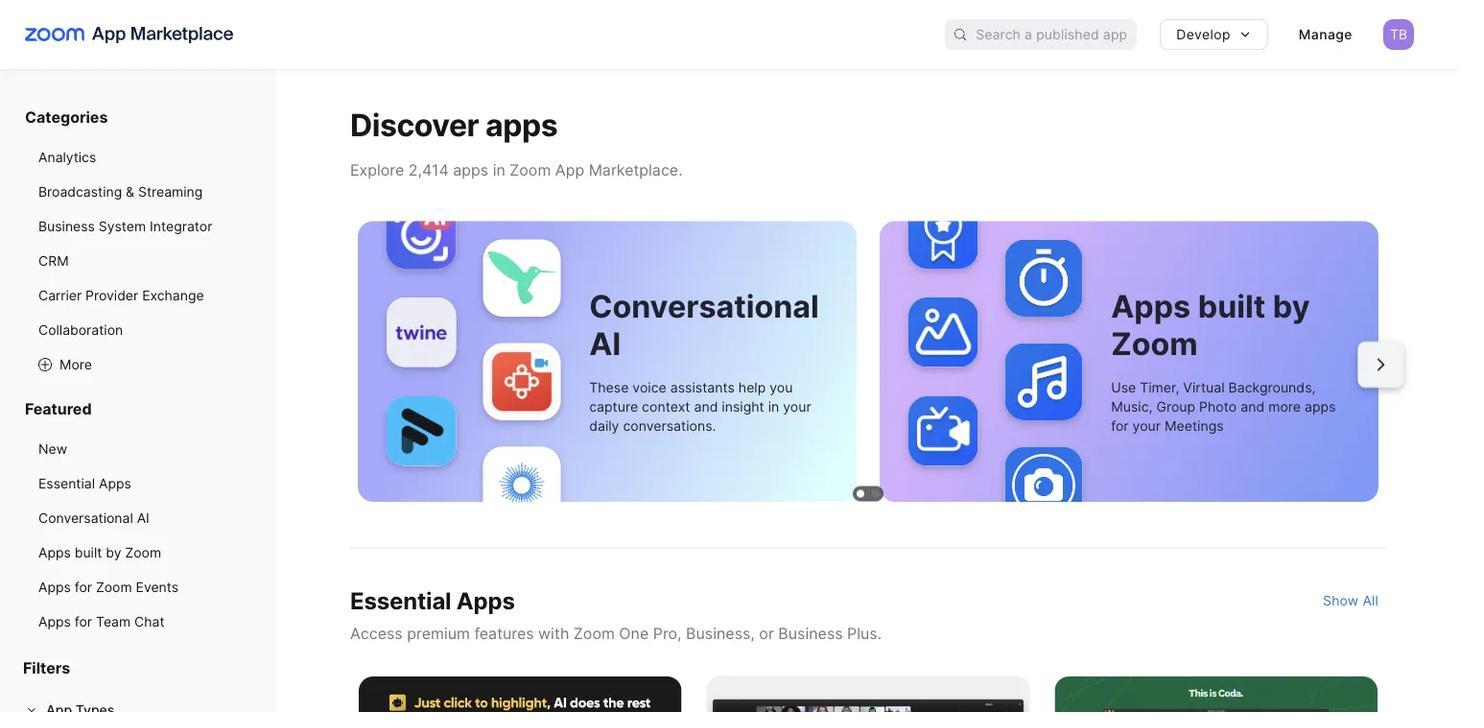 Task type: describe. For each thing, give the bounding box(es) containing it.
analytics
[[38, 149, 96, 166]]

manage
[[1299, 26, 1353, 43]]

your inside use timer, virtual backgrounds, music, group photo and more apps for your meetings
[[1133, 418, 1161, 434]]

more
[[60, 357, 92, 373]]

provider
[[86, 287, 138, 304]]

apps up timer,
[[1112, 287, 1191, 325]]

zoom inside "link"
[[96, 579, 132, 596]]

ai inside conversational ai
[[590, 325, 621, 362]]

apps for team chat
[[38, 614, 165, 630]]

all
[[1363, 592, 1379, 609]]

pro,
[[653, 624, 682, 643]]

zoom left one
[[574, 624, 615, 643]]

carrier
[[38, 287, 82, 304]]

for for apps for team chat
[[75, 614, 92, 630]]

access
[[350, 624, 403, 643]]

collaboration link
[[23, 315, 253, 346]]

business system integrator link
[[23, 211, 253, 242]]

these voice assistants help you capture context and insight in your daily conversations.
[[590, 379, 812, 434]]

exchange
[[142, 287, 204, 304]]

in inside these voice assistants help you capture context and insight in your daily conversations.
[[769, 398, 780, 415]]

manage button
[[1284, 19, 1369, 50]]

business system integrator
[[38, 218, 213, 235]]

develop button
[[1161, 19, 1269, 50]]

1 vertical spatial apps
[[453, 161, 489, 179]]

by inside apps built by zoom
[[1273, 287, 1311, 325]]

and for built
[[1241, 398, 1265, 415]]

collaboration
[[38, 322, 123, 338]]

categories button
[[23, 108, 253, 142]]

0 vertical spatial conversational
[[590, 287, 820, 325]]

zoom up apps for zoom events "link"
[[125, 545, 161, 561]]

0 vertical spatial business
[[38, 218, 95, 235]]

built inside apps built by zoom
[[1199, 287, 1266, 325]]

broadcasting & streaming link
[[23, 177, 253, 207]]

featured
[[25, 399, 92, 418]]

one
[[619, 624, 649, 643]]

apps up features
[[457, 586, 515, 615]]

0 horizontal spatial essential
[[38, 476, 95, 492]]

backgrounds,
[[1229, 379, 1316, 395]]

crm
[[38, 253, 69, 269]]

events
[[136, 579, 179, 596]]

0 vertical spatial in
[[493, 161, 506, 179]]

apps built by zoom link
[[23, 538, 253, 568]]

apps up filters
[[38, 614, 71, 630]]

by inside apps built by zoom link
[[106, 545, 121, 561]]

0 vertical spatial conversational ai
[[590, 287, 820, 362]]

0 vertical spatial apps
[[486, 107, 558, 143]]

explore
[[350, 161, 404, 179]]

explore  2,414 apps in zoom app marketplace.
[[350, 161, 683, 179]]

you
[[770, 379, 793, 395]]

carrier provider exchange
[[38, 287, 204, 304]]

new link
[[23, 434, 253, 465]]

help
[[739, 379, 766, 395]]

discover
[[350, 107, 479, 143]]

ai inside conversational ai link
[[137, 510, 150, 526]]

search a published app element
[[946, 19, 1138, 50]]

assistants
[[671, 379, 735, 395]]

broadcasting
[[38, 184, 122, 200]]

music,
[[1112, 398, 1153, 415]]

context
[[642, 398, 691, 415]]

0 horizontal spatial apps built by zoom
[[38, 545, 161, 561]]

apps for zoom events link
[[23, 572, 253, 603]]

zoom left app
[[510, 161, 551, 179]]

new
[[38, 441, 67, 457]]

these
[[590, 379, 629, 395]]



Task type: vqa. For each thing, say whether or not it's contained in the screenshot.
Which
no



Task type: locate. For each thing, give the bounding box(es) containing it.
integrator
[[150, 218, 213, 235]]

built up virtual
[[1199, 287, 1266, 325]]

conversational ai
[[590, 287, 820, 362], [38, 510, 150, 526]]

apps inside use timer, virtual backgrounds, music, group photo and more apps for your meetings
[[1305, 398, 1337, 415]]

zoom up team
[[96, 579, 132, 596]]

apps built by zoom up apps for zoom events
[[38, 545, 161, 561]]

and inside use timer, virtual backgrounds, music, group photo and more apps for your meetings
[[1241, 398, 1265, 415]]

1 vertical spatial in
[[769, 398, 780, 415]]

your inside these voice assistants help you capture context and insight in your daily conversations.
[[783, 398, 812, 415]]

0 vertical spatial built
[[1199, 287, 1266, 325]]

essential apps inside essential apps link
[[38, 476, 131, 492]]

essential apps down 'new'
[[38, 476, 131, 492]]

use timer, virtual backgrounds, music, group photo and more apps for your meetings
[[1112, 379, 1337, 434]]

banner containing develop
[[0, 0, 1461, 69]]

for for apps for zoom events
[[75, 579, 92, 596]]

and down assistants
[[694, 398, 718, 415]]

features
[[475, 624, 534, 643]]

apps
[[486, 107, 558, 143], [453, 161, 489, 179], [1305, 398, 1337, 415]]

and down backgrounds,
[[1241, 398, 1265, 415]]

zoom up timer,
[[1112, 325, 1199, 362]]

built
[[1199, 287, 1266, 325], [75, 545, 102, 561]]

1 horizontal spatial conversational ai
[[590, 287, 820, 362]]

0 horizontal spatial conversational ai
[[38, 510, 150, 526]]

1 horizontal spatial and
[[1241, 398, 1265, 415]]

Search text field
[[976, 21, 1138, 49]]

essential up access
[[350, 586, 452, 615]]

conversational ai up assistants
[[590, 287, 820, 362]]

1 horizontal spatial essential
[[350, 586, 452, 615]]

essential down 'new'
[[38, 476, 95, 492]]

discover apps
[[350, 107, 558, 143]]

apps right more
[[1305, 398, 1337, 415]]

photo
[[1200, 398, 1237, 415]]

0 vertical spatial your
[[783, 398, 812, 415]]

for
[[1112, 418, 1129, 434], [75, 579, 92, 596], [75, 614, 92, 630]]

tb button
[[1384, 19, 1415, 50]]

1 vertical spatial conversational
[[38, 510, 133, 526]]

0 vertical spatial for
[[1112, 418, 1129, 434]]

0 vertical spatial apps built by zoom
[[1112, 287, 1311, 362]]

banner
[[0, 0, 1461, 69]]

apps right 2,414
[[453, 161, 489, 179]]

show
[[1324, 592, 1359, 609]]

1 horizontal spatial essential apps
[[350, 586, 515, 615]]

1 vertical spatial by
[[106, 545, 121, 561]]

zoom
[[510, 161, 551, 179], [1112, 325, 1199, 362], [125, 545, 161, 561], [96, 579, 132, 596], [574, 624, 615, 643]]

team
[[96, 614, 131, 630]]

0 horizontal spatial and
[[694, 398, 718, 415]]

tb
[[1391, 26, 1408, 43]]

system
[[99, 218, 146, 235]]

in
[[493, 161, 506, 179], [769, 398, 780, 415]]

group
[[1157, 398, 1196, 415]]

1 vertical spatial ai
[[137, 510, 150, 526]]

apps for team chat link
[[23, 607, 253, 637]]

business up crm
[[38, 218, 95, 235]]

1 horizontal spatial your
[[1133, 418, 1161, 434]]

capture
[[590, 398, 638, 415]]

and for ai
[[694, 398, 718, 415]]

0 vertical spatial essential apps
[[38, 476, 131, 492]]

chat
[[134, 614, 165, 630]]

0 horizontal spatial built
[[75, 545, 102, 561]]

for inside "link"
[[75, 579, 92, 596]]

apps inside "link"
[[38, 579, 71, 596]]

1 vertical spatial built
[[75, 545, 102, 561]]

1 horizontal spatial by
[[1273, 287, 1311, 325]]

conversations.
[[623, 418, 716, 434]]

insight
[[722, 398, 765, 415]]

0 vertical spatial essential
[[38, 476, 95, 492]]

more
[[1269, 398, 1302, 415]]

marketplace.
[[589, 161, 683, 179]]

for down music,
[[1112, 418, 1129, 434]]

0 horizontal spatial ai
[[137, 510, 150, 526]]

for inside use timer, virtual backgrounds, music, group photo and more apps for your meetings
[[1112, 418, 1129, 434]]

2 vertical spatial for
[[75, 614, 92, 630]]

your down you
[[783, 398, 812, 415]]

show all
[[1324, 592, 1379, 609]]

plus.
[[848, 624, 882, 643]]

essential apps up the 'premium'
[[350, 586, 515, 615]]

by up backgrounds,
[[1273, 287, 1311, 325]]

apps up the apps for team chat
[[38, 579, 71, 596]]

meetings
[[1165, 418, 1224, 434]]

2,414
[[409, 161, 449, 179]]

conversational ai link
[[23, 503, 253, 534]]

2 vertical spatial apps
[[1305, 398, 1337, 415]]

1 vertical spatial apps built by zoom
[[38, 545, 161, 561]]

1 vertical spatial conversational ai
[[38, 510, 150, 526]]

apps built by zoom up virtual
[[1112, 287, 1311, 362]]

ai up these at bottom left
[[590, 325, 621, 362]]

categories
[[25, 108, 108, 126]]

essential
[[38, 476, 95, 492], [350, 586, 452, 615]]

apps up apps for zoom events
[[38, 545, 71, 561]]

by
[[1273, 287, 1311, 325], [106, 545, 121, 561]]

in down you
[[769, 398, 780, 415]]

1 vertical spatial essential
[[350, 586, 452, 615]]

conversational
[[590, 287, 820, 325], [38, 510, 133, 526]]

0 horizontal spatial your
[[783, 398, 812, 415]]

by up apps for zoom events
[[106, 545, 121, 561]]

app
[[556, 161, 585, 179]]

with
[[539, 624, 570, 643]]

1 horizontal spatial apps built by zoom
[[1112, 287, 1311, 362]]

1 vertical spatial essential apps
[[350, 586, 515, 615]]

ai
[[590, 325, 621, 362], [137, 510, 150, 526]]

timer,
[[1140, 379, 1180, 395]]

0 horizontal spatial in
[[493, 161, 506, 179]]

streaming
[[138, 184, 203, 200]]

apps for zoom events
[[38, 579, 179, 596]]

apps up conversational ai link
[[99, 476, 131, 492]]

carrier provider exchange link
[[23, 280, 253, 311]]

essential apps
[[38, 476, 131, 492], [350, 586, 515, 615]]

ai down essential apps link
[[137, 510, 150, 526]]

show all button
[[1316, 589, 1387, 612]]

current user is tim burton element
[[1384, 19, 1415, 50]]

0 horizontal spatial business
[[38, 218, 95, 235]]

voice
[[633, 379, 667, 395]]

daily
[[590, 418, 620, 434]]

essential apps link
[[23, 468, 253, 499]]

premium
[[407, 624, 470, 643]]

and inside these voice assistants help you capture context and insight in your daily conversations.
[[694, 398, 718, 415]]

for left team
[[75, 614, 92, 630]]

business
[[38, 218, 95, 235], [779, 624, 843, 643]]

1 vertical spatial your
[[1133, 418, 1161, 434]]

1 and from the left
[[694, 398, 718, 415]]

apps
[[1112, 287, 1191, 325], [99, 476, 131, 492], [38, 545, 71, 561], [38, 579, 71, 596], [457, 586, 515, 615], [38, 614, 71, 630]]

your down music,
[[1133, 418, 1161, 434]]

your
[[783, 398, 812, 415], [1133, 418, 1161, 434]]

virtual
[[1184, 379, 1225, 395]]

conversational ai down essential apps link
[[38, 510, 150, 526]]

0 horizontal spatial conversational
[[38, 510, 133, 526]]

1 horizontal spatial in
[[769, 398, 780, 415]]

1 horizontal spatial business
[[779, 624, 843, 643]]

access premium features with zoom one pro, business, or business plus.
[[350, 624, 882, 643]]

conversational inside conversational ai link
[[38, 510, 133, 526]]

conversational up apps built by zoom link
[[38, 510, 133, 526]]

featured button
[[23, 399, 253, 434]]

apps built by zoom
[[1112, 287, 1311, 362], [38, 545, 161, 561]]

crm link
[[23, 246, 253, 276]]

filters
[[23, 658, 70, 677]]

in down 'discover apps'
[[493, 161, 506, 179]]

2 and from the left
[[1241, 398, 1265, 415]]

&
[[126, 184, 134, 200]]

business,
[[686, 624, 755, 643]]

0 vertical spatial ai
[[590, 325, 621, 362]]

1 horizontal spatial conversational
[[590, 287, 820, 325]]

1 vertical spatial business
[[779, 624, 843, 643]]

0 horizontal spatial essential apps
[[38, 476, 131, 492]]

apps up explore  2,414 apps in zoom app marketplace.
[[486, 107, 558, 143]]

develop
[[1177, 26, 1231, 43]]

broadcasting & streaming
[[38, 184, 203, 200]]

0 vertical spatial by
[[1273, 287, 1311, 325]]

business right or
[[779, 624, 843, 643]]

for up the apps for team chat
[[75, 579, 92, 596]]

1 vertical spatial for
[[75, 579, 92, 596]]

use
[[1112, 379, 1137, 395]]

1 horizontal spatial built
[[1199, 287, 1266, 325]]

and
[[694, 398, 718, 415], [1241, 398, 1265, 415]]

or
[[760, 624, 774, 643]]

conversational up assistants
[[590, 287, 820, 325]]

built up apps for zoom events
[[75, 545, 102, 561]]

0 horizontal spatial by
[[106, 545, 121, 561]]

1 horizontal spatial ai
[[590, 325, 621, 362]]

analytics link
[[23, 142, 253, 173]]



